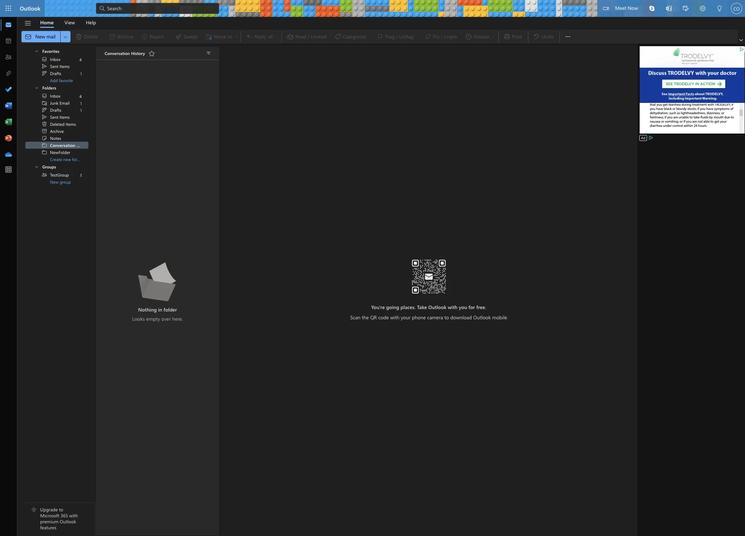 Task type: describe. For each thing, give the bounding box(es) containing it.
sent for  sent items
[[50, 63, 58, 69]]

4 for sent items
[[79, 57, 82, 62]]

junk
[[50, 100, 58, 106]]

1 for sixth 'tree item'
[[80, 107, 82, 113]]

 button
[[146, 48, 157, 59]]

 button
[[61, 31, 70, 42]]

upgrade
[[40, 507, 58, 513]]

view button
[[59, 17, 80, 28]]

over
[[161, 315, 171, 322]]

 for 
[[63, 34, 68, 40]]

 button
[[21, 17, 35, 29]]

 new mail
[[25, 33, 56, 40]]

empty
[[146, 315, 160, 322]]

you
[[459, 304, 467, 310]]

home
[[40, 19, 54, 26]]

email
[[60, 100, 70, 106]]

 sent items  deleted items  archive  notes  conversation history  newfolder
[[42, 114, 90, 155]]

conversation inside the  sent items  deleted items  archive  notes  conversation history  newfolder
[[50, 142, 75, 148]]

Search for email, meetings, files and more. field
[[106, 4, 215, 12]]

 sent items
[[42, 63, 70, 69]]

meet now
[[615, 5, 638, 11]]


[[683, 6, 689, 11]]

items for  sent items  deleted items  archive  notes  conversation history  newfolder
[[59, 114, 70, 120]]

 testgroup
[[42, 172, 69, 178]]

qr
[[370, 314, 377, 321]]

meet
[[615, 5, 626, 11]]


[[666, 6, 672, 11]]

history inside conversation history 
[[131, 50, 145, 56]]

archive
[[50, 128, 64, 134]]

testgroup
[[50, 172, 69, 178]]

message list section
[[96, 45, 219, 536]]

in
[[158, 306, 162, 313]]

new
[[63, 156, 71, 162]]

nothing
[[138, 306, 157, 313]]

you're going places. take outlook with you for free. scan the qr code with your phone camera to download outlook mobile
[[350, 304, 507, 321]]

upgrade to microsoft 365 with premium outlook features
[[40, 507, 78, 530]]


[[42, 121, 47, 127]]

 for 
[[42, 56, 47, 62]]


[[42, 100, 47, 106]]

set your advertising preferences image
[[648, 135, 654, 141]]

take
[[417, 304, 427, 310]]


[[148, 50, 155, 57]]

 heading
[[105, 47, 157, 60]]

conversation inside conversation history 
[[105, 50, 130, 56]]

outlook up camera
[[428, 304, 446, 310]]

 for 
[[42, 93, 47, 99]]

 button
[[677, 0, 694, 18]]

camera
[[427, 314, 443, 321]]

tree item containing 
[[25, 121, 88, 128]]

to inside upgrade to microsoft 365 with premium outlook features
[[59, 507, 63, 513]]

premium
[[40, 518, 58, 524]]

deleted
[[50, 121, 65, 127]]

 favorites
[[35, 48, 59, 54]]

6 tree item from the top
[[25, 106, 88, 113]]

favorites
[[42, 48, 59, 54]]

folder for in
[[164, 306, 177, 313]]

application containing outlook
[[0, 0, 745, 536]]

 for 
[[42, 70, 47, 76]]

tree item containing 
[[25, 99, 88, 106]]

left-rail-appbar navigation
[[1, 17, 16, 163]]

 for  sent items  deleted items  archive  notes  conversation history  newfolder
[[42, 114, 47, 120]]

2 vertical spatial items
[[66, 121, 76, 127]]


[[649, 6, 655, 11]]

add
[[50, 78, 58, 83]]

outlook link
[[20, 0, 40, 17]]

 for  favorites
[[35, 49, 39, 53]]

phone
[[412, 314, 426, 321]]

 button
[[660, 0, 677, 18]]

add favorite
[[50, 78, 73, 83]]


[[717, 6, 722, 11]]

 button
[[644, 0, 660, 17]]

 for  folders
[[35, 86, 39, 90]]

 for  groups
[[35, 165, 39, 169]]

tree containing favorites
[[25, 44, 88, 84]]

excel image
[[5, 119, 12, 126]]

word image
[[5, 103, 12, 110]]

folders tree item
[[25, 84, 88, 92]]

2  from the top
[[42, 149, 47, 155]]

 button
[[711, 0, 728, 18]]

group
[[60, 179, 71, 185]]

with inside upgrade to microsoft 365 with premium outlook features
[[69, 513, 78, 519]]

to inside you're going places. take outlook with you for free. scan the qr code with your phone camera to download outlook mobile
[[444, 314, 449, 321]]


[[564, 33, 571, 40]]

your
[[401, 314, 411, 321]]

add favorite tree item
[[25, 77, 88, 84]]


[[42, 172, 47, 178]]

11 tree item from the top
[[25, 142, 90, 149]]

people image
[[5, 54, 12, 61]]

 button for groups
[[28, 162, 42, 170]]

nothing in folder looks empty over here.
[[132, 306, 183, 322]]

4 for junk email
[[79, 93, 82, 99]]

 button
[[694, 0, 711, 18]]

groups
[[42, 164, 56, 169]]

code
[[378, 314, 389, 321]]

microsoft
[[40, 513, 59, 519]]

 for  sent items
[[42, 63, 47, 69]]

outlook inside upgrade to microsoft 365 with premium outlook features
[[60, 518, 76, 524]]

drafts for sent items
[[50, 107, 61, 113]]

favorite
[[59, 78, 73, 83]]

groups tree item
[[25, 162, 88, 171]]

2 tree item from the top
[[25, 63, 88, 70]]

 folders
[[35, 85, 56, 90]]



Task type: locate. For each thing, give the bounding box(es) containing it.
new inside new group tree item
[[50, 179, 58, 185]]

 inbox
[[42, 56, 60, 62], [42, 93, 60, 99]]

create new folder tree item
[[25, 156, 88, 163]]

tree item down  junk email
[[25, 106, 88, 113]]

create new folder
[[50, 156, 83, 162]]

1 inbox from the top
[[50, 56, 60, 62]]

0 vertical spatial 
[[42, 63, 47, 69]]

1
[[80, 71, 82, 76], [80, 100, 82, 106], [80, 107, 82, 113], [80, 172, 82, 178]]

tree item up  junk email
[[25, 92, 88, 99]]

 up 
[[42, 114, 47, 120]]

inbox for sent items
[[50, 56, 60, 62]]

folder inside tree item
[[72, 156, 83, 162]]

1 vertical spatial  inbox
[[42, 93, 60, 99]]

 drafts down junk on the top of the page
[[42, 107, 61, 113]]

 inbox down favorites
[[42, 56, 60, 62]]

1  from the top
[[42, 70, 47, 76]]

tree item up  sent items in the left top of the page
[[25, 56, 88, 63]]

outlook up 
[[20, 5, 40, 12]]

for
[[468, 304, 475, 310]]

3 1 from the top
[[80, 107, 82, 113]]

 for 
[[42, 107, 47, 113]]

2  button from the top
[[28, 84, 42, 91]]

conversation
[[105, 50, 130, 56], [50, 142, 75, 148]]

inbox up  sent items in the left top of the page
[[50, 56, 60, 62]]

items for  sent items
[[59, 63, 70, 69]]

0 vertical spatial  drafts
[[42, 70, 61, 76]]

 drafts
[[42, 70, 61, 76], [42, 107, 61, 113]]

1 for 'tree item' containing 
[[80, 172, 82, 178]]

tree
[[25, 44, 88, 84], [25, 92, 90, 163]]

2 tree from the top
[[25, 92, 90, 163]]

to
[[444, 314, 449, 321], [59, 507, 63, 513]]

 button inside groups tree item
[[28, 162, 42, 170]]

sent up add
[[50, 63, 58, 69]]

to do image
[[5, 86, 12, 93]]

0 vertical spatial drafts
[[50, 70, 61, 76]]

 down  favorites
[[42, 56, 47, 62]]

tree item up new group
[[25, 171, 88, 178]]


[[63, 34, 68, 40], [35, 49, 39, 53], [35, 86, 39, 90], [35, 165, 39, 169]]

0 horizontal spatial conversation
[[50, 142, 75, 148]]

1 tree item from the top
[[25, 56, 88, 63]]

 down  favorites
[[42, 63, 47, 69]]

1 vertical spatial 
[[42, 114, 47, 120]]

1 horizontal spatial folder
[[164, 306, 177, 313]]

2 1 from the top
[[80, 100, 82, 106]]

places.
[[401, 304, 416, 310]]

inbox for junk email
[[50, 93, 60, 99]]

1  from the top
[[42, 142, 47, 148]]

 inbox up junk on the top of the page
[[42, 93, 60, 99]]

 drafts up add
[[42, 70, 61, 76]]

0 vertical spatial tree
[[25, 44, 88, 84]]

tree item up archive
[[25, 121, 88, 128]]

 button inside favorites tree item
[[28, 47, 42, 55]]

tree item down deleted
[[25, 128, 88, 135]]

tab list containing home
[[35, 17, 101, 28]]

 right mail on the left of the page
[[63, 34, 68, 40]]

inbox
[[50, 56, 60, 62], [50, 93, 60, 99]]

notes
[[50, 135, 61, 141]]

1 vertical spatial 4
[[79, 93, 82, 99]]


[[700, 6, 706, 11]]

history left  button on the top left
[[131, 50, 145, 56]]

tree item containing 
[[25, 171, 88, 178]]

 button
[[561, 30, 575, 44]]

1 vertical spatial items
[[59, 114, 70, 120]]

 inside 'tree item'
[[42, 63, 47, 69]]

drafts down  junk email
[[50, 107, 61, 113]]

1 vertical spatial 
[[42, 107, 47, 113]]


[[42, 63, 47, 69], [42, 114, 47, 120]]

2 vertical spatial  button
[[28, 162, 42, 170]]

with right '365' at left bottom
[[69, 513, 78, 519]]

 inside  groups
[[35, 165, 39, 169]]

files image
[[5, 70, 12, 77]]

 inbox for junk email
[[42, 93, 60, 99]]

1 1 from the top
[[80, 71, 82, 76]]

9 tree item from the top
[[25, 128, 88, 135]]


[[42, 142, 47, 148], [42, 149, 47, 155]]

items
[[59, 63, 70, 69], [59, 114, 70, 120], [66, 121, 76, 127]]

1  button from the top
[[28, 47, 42, 55]]

new down  testgroup
[[50, 179, 58, 185]]

0 horizontal spatial to
[[59, 507, 63, 513]]

with
[[448, 304, 457, 310], [390, 314, 399, 321], [69, 513, 78, 519]]

co image
[[731, 3, 742, 14]]

1  from the top
[[42, 56, 47, 62]]

tags group
[[283, 30, 497, 44]]

new left mail on the left of the page
[[35, 33, 45, 40]]

 junk email
[[42, 100, 70, 106]]

ad
[[641, 135, 645, 140]]

0 horizontal spatial with
[[69, 513, 78, 519]]

1 vertical spatial to
[[59, 507, 63, 513]]

2  from the top
[[42, 93, 47, 99]]

1 vertical spatial sent
[[50, 114, 58, 120]]

items inside 'tree item'
[[59, 63, 70, 69]]

scan
[[350, 314, 360, 321]]

 inside  favorites
[[35, 49, 39, 53]]

1 vertical spatial  drafts
[[42, 107, 61, 113]]

 button down  new mail
[[28, 47, 42, 55]]

1 horizontal spatial to
[[444, 314, 449, 321]]

 drafts for sent items
[[42, 107, 61, 113]]

powerpoint image
[[5, 135, 12, 142]]

4 tree item from the top
[[25, 92, 88, 99]]

 button inside folders tree item
[[28, 84, 42, 91]]

sent up deleted
[[50, 114, 58, 120]]

2  from the top
[[42, 114, 47, 120]]


[[42, 135, 47, 141]]

1 right email
[[80, 100, 82, 106]]

1 vertical spatial tree
[[25, 92, 90, 163]]

0 vertical spatial 4
[[79, 57, 82, 62]]

2 drafts from the top
[[50, 107, 61, 113]]

2 vertical spatial with
[[69, 513, 78, 519]]

with down going
[[390, 314, 399, 321]]


[[206, 50, 211, 56]]

inbox up  junk email
[[50, 93, 60, 99]]

1 horizontal spatial with
[[390, 314, 399, 321]]

conversation history 
[[105, 50, 155, 57]]

looks
[[132, 315, 145, 322]]

1 horizontal spatial history
[[131, 50, 145, 56]]

1 horizontal spatial new
[[50, 179, 58, 185]]

 inside dropdown button
[[63, 34, 68, 40]]


[[739, 38, 743, 42]]

folder right new
[[72, 156, 83, 162]]

1 vertical spatial drafts
[[50, 107, 61, 113]]

home button
[[35, 17, 59, 28]]

new group
[[50, 179, 71, 185]]

you're
[[371, 304, 385, 310]]

tree containing 
[[25, 92, 90, 163]]

0 vertical spatial 
[[42, 142, 47, 148]]

0 vertical spatial folder
[[72, 156, 83, 162]]

folder up over
[[164, 306, 177, 313]]

12 tree item from the top
[[25, 149, 88, 156]]

1 vertical spatial history
[[76, 142, 90, 148]]

folders
[[42, 85, 56, 90]]

now
[[628, 5, 638, 11]]

1 horizontal spatial conversation
[[105, 50, 130, 56]]

 button
[[204, 48, 214, 58]]

mail
[[46, 33, 56, 40]]

sent for  sent items  deleted items  archive  notes  conversation history  newfolder
[[50, 114, 58, 120]]


[[99, 5, 106, 12]]

 search field
[[96, 0, 219, 16]]

 up 
[[42, 93, 47, 99]]

view
[[65, 19, 75, 26]]

1 drafts from the top
[[50, 70, 61, 76]]

1 vertical spatial inbox
[[50, 93, 60, 99]]

new group tree item
[[25, 178, 88, 185]]

0 horizontal spatial history
[[76, 142, 90, 148]]

history
[[131, 50, 145, 56], [76, 142, 90, 148]]

0 vertical spatial to
[[444, 314, 449, 321]]

2 4 from the top
[[79, 93, 82, 99]]

0 vertical spatial items
[[59, 63, 70, 69]]

10 tree item from the top
[[25, 135, 88, 142]]

7 tree item from the top
[[25, 113, 88, 121]]

 button left folders
[[28, 84, 42, 91]]

3  button from the top
[[28, 162, 42, 170]]

help
[[86, 19, 96, 26]]

1 for 'tree item' containing 
[[80, 100, 82, 106]]

2 sent from the top
[[50, 114, 58, 120]]

1 up the  sent items  deleted items  archive  notes  conversation history  newfolder
[[80, 107, 82, 113]]

 down  sent items in the left top of the page
[[42, 70, 47, 76]]

4 1 from the top
[[80, 172, 82, 178]]

 drafts for add favorite
[[42, 70, 61, 76]]

 down 
[[42, 107, 47, 113]]

with left "you"
[[448, 304, 457, 310]]

tree item containing 
[[25, 135, 88, 142]]

history up create new folder
[[76, 142, 90, 148]]

tree item up newfolder
[[25, 142, 90, 149]]

 groups
[[35, 164, 56, 169]]

newfolder
[[50, 149, 70, 155]]

outlook right premium
[[60, 518, 76, 524]]

1 down create new folder
[[80, 172, 82, 178]]

 inbox for sent items
[[42, 56, 60, 62]]

1  inbox from the top
[[42, 56, 60, 62]]

move & delete group
[[21, 30, 239, 44]]

outlook down free.
[[473, 314, 491, 321]]

new
[[35, 33, 45, 40], [50, 179, 58, 185]]

2  inbox from the top
[[42, 93, 60, 99]]

1 vertical spatial conversation
[[50, 142, 75, 148]]

mail image
[[5, 21, 12, 29]]

1 up "add favorite" tree item
[[80, 71, 82, 76]]

history inside the  sent items  deleted items  archive  notes  conversation history  newfolder
[[76, 142, 90, 148]]

tree item down  sent items in the left top of the page
[[25, 70, 88, 77]]


[[24, 20, 32, 27]]

0 horizontal spatial new
[[35, 33, 45, 40]]

13 tree item from the top
[[25, 171, 88, 178]]

1 vertical spatial 
[[42, 149, 47, 155]]

to right upgrade
[[59, 507, 63, 513]]

 left folders
[[35, 86, 39, 90]]

mobile
[[492, 314, 507, 321]]

new inside  new mail
[[35, 33, 45, 40]]

items up deleted
[[59, 114, 70, 120]]

0 horizontal spatial folder
[[72, 156, 83, 162]]

free.
[[476, 304, 486, 310]]

1 vertical spatial folder
[[164, 306, 177, 313]]

0 vertical spatial conversation
[[105, 50, 130, 56]]

sent
[[50, 63, 58, 69], [50, 114, 58, 120]]

tab list
[[35, 17, 101, 28]]


[[25, 33, 32, 40]]

 button for folders
[[28, 84, 42, 91]]

here.
[[172, 315, 183, 322]]

tree item up "add favorite" tree item
[[25, 63, 88, 70]]

2  drafts from the top
[[42, 107, 61, 113]]

1 tree from the top
[[25, 44, 88, 84]]

tree item up create
[[25, 149, 88, 156]]

 inside  folders
[[35, 86, 39, 90]]

favorites tree item
[[25, 47, 88, 56]]

outlook
[[20, 5, 40, 12], [428, 304, 446, 310], [473, 314, 491, 321], [60, 518, 76, 524]]

download
[[450, 314, 472, 321]]

help button
[[81, 17, 101, 28]]

0 vertical spatial with
[[448, 304, 457, 310]]

tree item containing 
[[25, 128, 88, 135]]

2 inbox from the top
[[50, 93, 60, 99]]

tree item down archive
[[25, 135, 88, 142]]

 button
[[738, 37, 744, 44]]

 button up the 
[[28, 162, 42, 170]]

tree item down folders tree item
[[25, 99, 88, 106]]

0 vertical spatial inbox
[[50, 56, 60, 62]]

the
[[362, 314, 369, 321]]

8 tree item from the top
[[25, 121, 88, 128]]

5 tree item from the top
[[25, 99, 88, 106]]

items up "favorite"
[[59, 63, 70, 69]]

365
[[61, 513, 68, 519]]

1 for 11th 'tree item' from the bottom
[[80, 71, 82, 76]]

drafts
[[50, 70, 61, 76], [50, 107, 61, 113]]

1  from the top
[[42, 63, 47, 69]]

items right deleted
[[66, 121, 76, 127]]

features
[[40, 524, 56, 530]]

premium features image
[[31, 508, 36, 513]]

0 vertical spatial history
[[131, 50, 145, 56]]

 button
[[28, 47, 42, 55], [28, 84, 42, 91], [28, 162, 42, 170]]

outlook banner
[[0, 0, 745, 18]]

3 tree item from the top
[[25, 70, 88, 77]]

1 vertical spatial new
[[50, 179, 58, 185]]

0 vertical spatial  inbox
[[42, 56, 60, 62]]

outlook inside "banner"
[[20, 5, 40, 12]]

1  drafts from the top
[[42, 70, 61, 76]]

0 vertical spatial new
[[35, 33, 45, 40]]

more apps image
[[5, 166, 12, 173]]

1 vertical spatial 
[[42, 93, 47, 99]]

application
[[0, 0, 745, 536]]

4 down favorites tree item
[[79, 57, 82, 62]]

going
[[386, 304, 399, 310]]

 inside the  sent items  deleted items  archive  notes  conversation history  newfolder
[[42, 114, 47, 120]]

conversation down move & delete group
[[105, 50, 130, 56]]

conversation up newfolder
[[50, 142, 75, 148]]

create
[[50, 156, 62, 162]]

calendar image
[[5, 38, 12, 45]]

0 vertical spatial  button
[[28, 47, 42, 55]]

1 4 from the top
[[79, 57, 82, 62]]

4 down folders tree item
[[79, 93, 82, 99]]

 left favorites
[[35, 49, 39, 53]]

drafts for add favorite
[[50, 70, 61, 76]]

 button for favorites
[[28, 47, 42, 55]]

tree item
[[25, 56, 88, 63], [25, 63, 88, 70], [25, 70, 88, 77], [25, 92, 88, 99], [25, 99, 88, 106], [25, 106, 88, 113], [25, 113, 88, 121], [25, 121, 88, 128], [25, 128, 88, 135], [25, 135, 88, 142], [25, 142, 90, 149], [25, 149, 88, 156], [25, 171, 88, 178]]

sent inside 'tree item'
[[50, 63, 58, 69]]

onedrive image
[[5, 151, 12, 158]]

2  from the top
[[42, 107, 47, 113]]

1 vertical spatial  button
[[28, 84, 42, 91]]

folder inside nothing in folder looks empty over here.
[[164, 306, 177, 313]]

tree item up deleted
[[25, 113, 88, 121]]

1 vertical spatial with
[[390, 314, 399, 321]]

2 horizontal spatial with
[[448, 304, 457, 310]]

sent inside the  sent items  deleted items  archive  notes  conversation history  newfolder
[[50, 114, 58, 120]]

1 sent from the top
[[50, 63, 58, 69]]

to right camera
[[444, 314, 449, 321]]

folder
[[72, 156, 83, 162], [164, 306, 177, 313]]

 left groups
[[35, 165, 39, 169]]

0 vertical spatial sent
[[50, 63, 58, 69]]


[[603, 6, 609, 11]]


[[42, 128, 47, 134]]

folder for new
[[72, 156, 83, 162]]

0 vertical spatial 
[[42, 56, 47, 62]]

0 vertical spatial 
[[42, 70, 47, 76]]

drafts down  sent items in the left top of the page
[[50, 70, 61, 76]]



Task type: vqa. For each thing, say whether or not it's contained in the screenshot.
 inside the button
no



